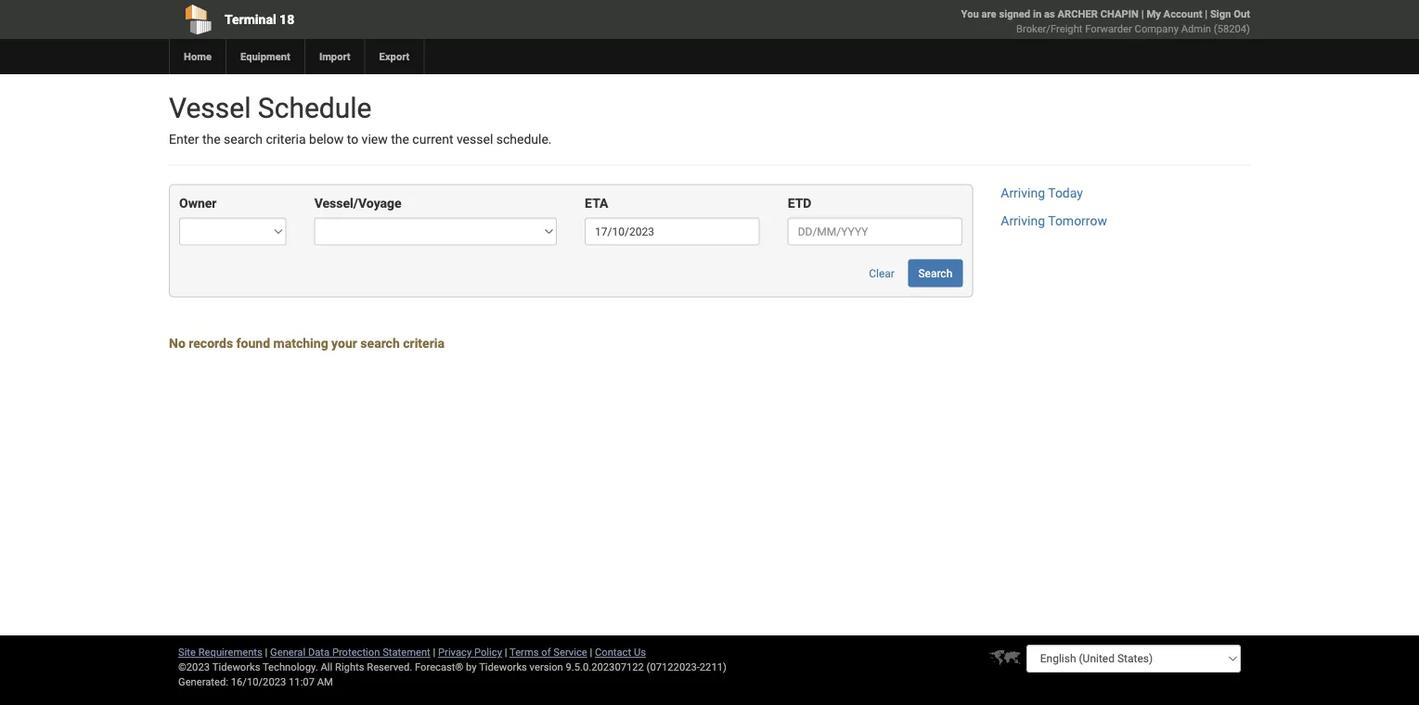 Task type: describe. For each thing, give the bounding box(es) containing it.
2 the from the left
[[391, 132, 409, 147]]

search inside vessel schedule enter the search criteria below to view the current vessel schedule.
[[224, 132, 263, 147]]

as
[[1044, 8, 1055, 20]]

| up tideworks
[[505, 647, 507, 659]]

home link
[[169, 39, 226, 74]]

sign out link
[[1211, 8, 1251, 20]]

arriving today
[[1001, 186, 1083, 201]]

| left the sign
[[1205, 8, 1208, 20]]

forecast®
[[415, 661, 464, 674]]

arriving for arriving today
[[1001, 186, 1045, 201]]

no
[[169, 336, 185, 351]]

contact
[[595, 647, 631, 659]]

| left my
[[1142, 8, 1144, 20]]

vessel/voyage
[[314, 196, 402, 211]]

in
[[1033, 8, 1042, 20]]

signed
[[999, 8, 1031, 20]]

vessel
[[169, 91, 251, 124]]

reserved.
[[367, 661, 412, 674]]

tideworks
[[479, 661, 527, 674]]

export
[[379, 51, 410, 63]]

criteria inside vessel schedule enter the search criteria below to view the current vessel schedule.
[[266, 132, 306, 147]]

ETD text field
[[788, 218, 963, 245]]

technology.
[[263, 661, 318, 674]]

vessel schedule enter the search criteria below to view the current vessel schedule.
[[169, 91, 552, 147]]

data
[[308, 647, 330, 659]]

terms of service link
[[510, 647, 587, 659]]

are
[[982, 8, 997, 20]]

company
[[1135, 23, 1179, 35]]

| up 9.5.0.202307122
[[590, 647, 593, 659]]

arriving tomorrow
[[1001, 213, 1108, 229]]

etd
[[788, 196, 812, 211]]

| left general
[[265, 647, 268, 659]]

records
[[189, 336, 233, 351]]

site
[[178, 647, 196, 659]]

clear
[[869, 267, 895, 280]]

am
[[317, 676, 333, 688]]

matching
[[273, 336, 328, 351]]

account
[[1164, 8, 1203, 20]]

view
[[362, 132, 388, 147]]

terminal
[[225, 12, 276, 27]]

equipment link
[[226, 39, 304, 74]]

of
[[542, 647, 551, 659]]

admin
[[1182, 23, 1212, 35]]

your
[[332, 336, 357, 351]]

search button
[[908, 259, 963, 287]]

us
[[634, 647, 646, 659]]

ETA text field
[[585, 218, 760, 245]]

sign
[[1211, 8, 1231, 20]]

rights
[[335, 661, 364, 674]]

you are signed in as archer chapin | my account | sign out broker/freight forwarder company admin (58204)
[[961, 8, 1251, 35]]

import
[[319, 51, 351, 63]]

no records found matching your search criteria
[[169, 336, 445, 351]]

out
[[1234, 8, 1251, 20]]

terminal 18 link
[[169, 0, 603, 39]]

below
[[309, 132, 344, 147]]

chapin
[[1101, 8, 1139, 20]]

statement
[[383, 647, 431, 659]]

site requirements link
[[178, 647, 263, 659]]

arriving tomorrow link
[[1001, 213, 1108, 229]]

home
[[184, 51, 212, 63]]



Task type: vqa. For each thing, say whether or not it's contained in the screenshot.
CRITERIA
yes



Task type: locate. For each thing, give the bounding box(es) containing it.
0 horizontal spatial search
[[224, 132, 263, 147]]

11:07
[[289, 676, 315, 688]]

equipment
[[240, 51, 290, 63]]

policy
[[474, 647, 502, 659]]

vessel
[[457, 132, 493, 147]]

search down vessel
[[224, 132, 263, 147]]

found
[[236, 336, 270, 351]]

search
[[919, 267, 953, 280]]

1 vertical spatial search
[[361, 336, 400, 351]]

privacy policy link
[[438, 647, 502, 659]]

export link
[[365, 39, 424, 74]]

arriving down arriving today
[[1001, 213, 1045, 229]]

1 vertical spatial criteria
[[403, 336, 445, 351]]

requirements
[[198, 647, 263, 659]]

terms
[[510, 647, 539, 659]]

16/10/2023
[[231, 676, 286, 688]]

the right enter
[[202, 132, 221, 147]]

tomorrow
[[1048, 213, 1108, 229]]

owner
[[179, 196, 217, 211]]

1 vertical spatial arriving
[[1001, 213, 1045, 229]]

1 the from the left
[[202, 132, 221, 147]]

arriving
[[1001, 186, 1045, 201], [1001, 213, 1045, 229]]

schedule
[[258, 91, 372, 124]]

arriving today link
[[1001, 186, 1083, 201]]

2 arriving from the top
[[1001, 213, 1045, 229]]

©2023 tideworks
[[178, 661, 260, 674]]

9.5.0.202307122
[[566, 661, 644, 674]]

0 vertical spatial search
[[224, 132, 263, 147]]

2211)
[[700, 661, 727, 674]]

contact us link
[[595, 647, 646, 659]]

search right the your
[[361, 336, 400, 351]]

0 horizontal spatial criteria
[[266, 132, 306, 147]]

eta
[[585, 196, 608, 211]]

18
[[280, 12, 294, 27]]

service
[[554, 647, 587, 659]]

(58204)
[[1214, 23, 1251, 35]]

1 horizontal spatial search
[[361, 336, 400, 351]]

by
[[466, 661, 477, 674]]

0 vertical spatial arriving
[[1001, 186, 1045, 201]]

protection
[[332, 647, 380, 659]]

my
[[1147, 8, 1161, 20]]

the
[[202, 132, 221, 147], [391, 132, 409, 147]]

arriving up arriving tomorrow link
[[1001, 186, 1045, 201]]

privacy
[[438, 647, 472, 659]]

|
[[1142, 8, 1144, 20], [1205, 8, 1208, 20], [265, 647, 268, 659], [433, 647, 436, 659], [505, 647, 507, 659], [590, 647, 593, 659]]

all
[[321, 661, 333, 674]]

broker/freight
[[1017, 23, 1083, 35]]

to
[[347, 132, 358, 147]]

0 horizontal spatial the
[[202, 132, 221, 147]]

1 horizontal spatial criteria
[[403, 336, 445, 351]]

arriving for arriving tomorrow
[[1001, 213, 1045, 229]]

site requirements | general data protection statement | privacy policy | terms of service | contact us ©2023 tideworks technology. all rights reserved. forecast® by tideworks version 9.5.0.202307122 (07122023-2211) generated: 16/10/2023 11:07 am
[[178, 647, 727, 688]]

criteria
[[266, 132, 306, 147], [403, 336, 445, 351]]

you
[[961, 8, 979, 20]]

today
[[1048, 186, 1083, 201]]

archer
[[1058, 8, 1098, 20]]

forwarder
[[1086, 23, 1132, 35]]

criteria right the your
[[403, 336, 445, 351]]

the right view
[[391, 132, 409, 147]]

general
[[270, 647, 306, 659]]

general data protection statement link
[[270, 647, 431, 659]]

terminal 18
[[225, 12, 294, 27]]

clear button
[[859, 259, 905, 287]]

generated:
[[178, 676, 228, 688]]

search
[[224, 132, 263, 147], [361, 336, 400, 351]]

import link
[[304, 39, 365, 74]]

criteria left below
[[266, 132, 306, 147]]

version
[[530, 661, 563, 674]]

0 vertical spatial criteria
[[266, 132, 306, 147]]

my account link
[[1147, 8, 1203, 20]]

(07122023-
[[647, 661, 700, 674]]

enter
[[169, 132, 199, 147]]

current
[[413, 132, 453, 147]]

| up forecast®
[[433, 647, 436, 659]]

schedule.
[[496, 132, 552, 147]]

1 horizontal spatial the
[[391, 132, 409, 147]]

1 arriving from the top
[[1001, 186, 1045, 201]]



